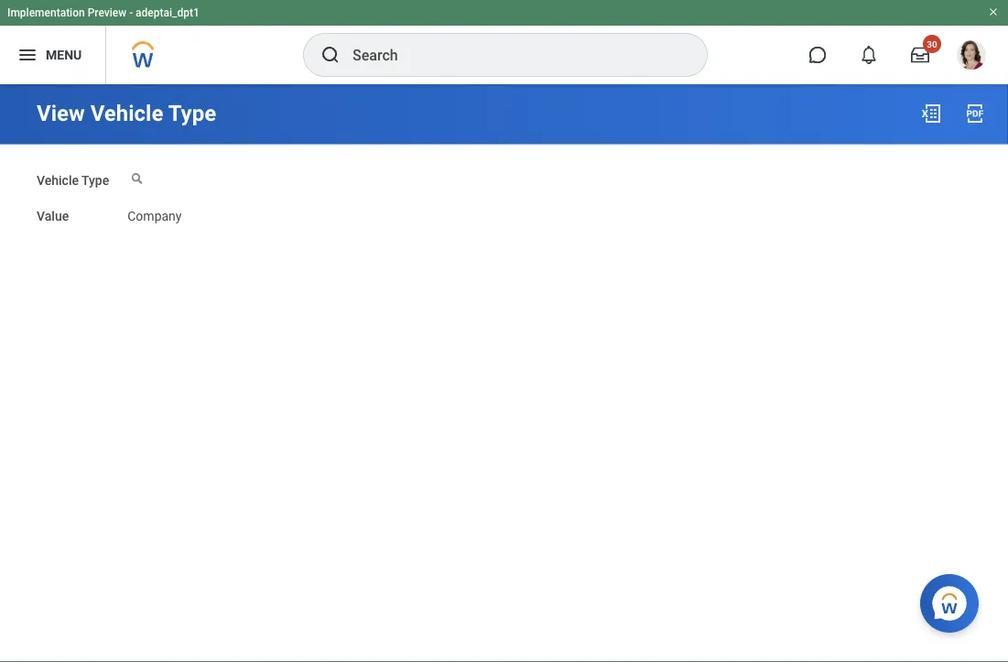 Task type: locate. For each thing, give the bounding box(es) containing it.
close environment banner image
[[989, 6, 1000, 17]]

0 vertical spatial vehicle
[[90, 100, 163, 126]]

menu banner
[[0, 0, 1009, 84]]

value
[[37, 208, 69, 223]]

vehicle
[[90, 100, 163, 126], [37, 173, 79, 188]]

1 vertical spatial type
[[82, 173, 109, 188]]

0 horizontal spatial vehicle
[[37, 173, 79, 188]]

view vehicle type main content
[[0, 84, 1009, 242]]

0 horizontal spatial type
[[82, 173, 109, 188]]

implementation preview -   adeptai_dpt1
[[7, 6, 200, 19]]

view printable version (pdf) image
[[965, 103, 987, 125]]

export to excel image
[[921, 103, 943, 125]]

profile logan mcneil image
[[957, 40, 987, 73]]

-
[[129, 6, 133, 19]]

vehicle right the view
[[90, 100, 163, 126]]

vehicle up value
[[37, 173, 79, 188]]

inbox large image
[[912, 46, 930, 64]]

30 button
[[901, 35, 942, 75]]

view
[[37, 100, 85, 126]]

vehicle type
[[37, 173, 109, 188]]

type
[[168, 100, 216, 126], [82, 173, 109, 188]]

0 vertical spatial type
[[168, 100, 216, 126]]

view vehicle type
[[37, 100, 216, 126]]

notifications large image
[[860, 46, 879, 64]]



Task type: describe. For each thing, give the bounding box(es) containing it.
menu
[[46, 47, 82, 62]]

company
[[128, 208, 182, 223]]

adeptai_dpt1
[[136, 6, 200, 19]]

1 horizontal spatial vehicle
[[90, 100, 163, 126]]

Search Workday  search field
[[353, 35, 670, 75]]

menu button
[[0, 26, 106, 84]]

value element
[[128, 197, 182, 224]]

1 horizontal spatial type
[[168, 100, 216, 126]]

30
[[927, 38, 938, 49]]

implementation
[[7, 6, 85, 19]]

1 vertical spatial vehicle
[[37, 173, 79, 188]]

search image
[[320, 44, 342, 66]]

preview
[[88, 6, 127, 19]]

justify image
[[16, 44, 38, 66]]



Task type: vqa. For each thing, say whether or not it's contained in the screenshot.
MENU dropdown button
yes



